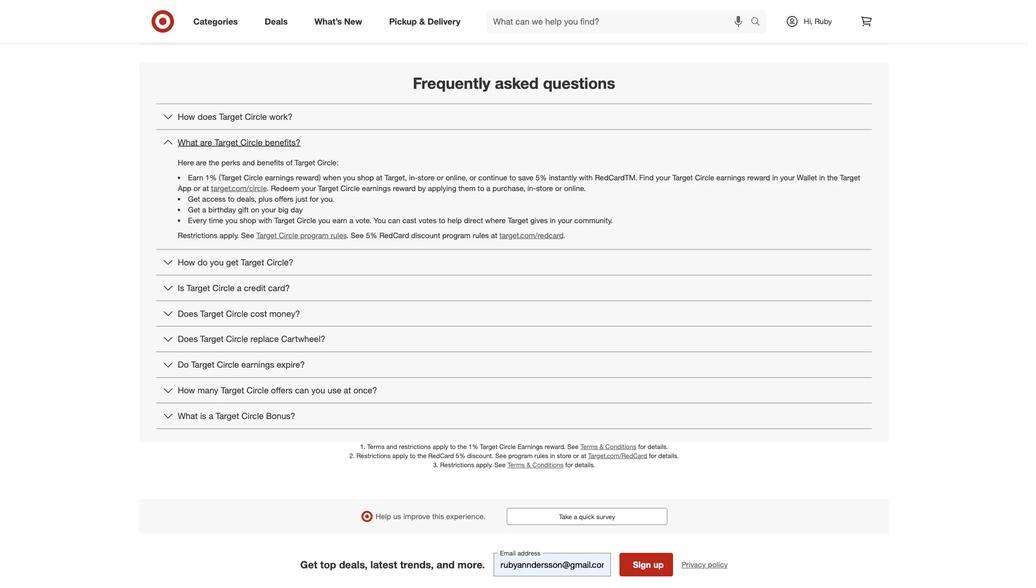 Task type: describe. For each thing, give the bounding box(es) containing it.
earn
[[188, 173, 203, 182]]

sign up button
[[620, 553, 673, 577]]

direct
[[464, 216, 483, 225]]

survey
[[597, 513, 616, 521]]

new
[[344, 16, 363, 27]]

is target circle a credit card?
[[178, 283, 290, 293]]

and left here
[[453, 8, 467, 19]]

to right restrictions
[[450, 443, 456, 451]]

0 vertical spatial votes
[[470, 8, 490, 19]]

target right is
[[216, 411, 239, 421]]

circle inside dropdown button
[[245, 112, 267, 122]]

target inside the 1. terms and restrictions apply to the 1% target circle earnings reward. see terms & conditions for details. 2. restrictions apply to the redcard 5% discount. see program rules in store or at target.com/redcard for details. 3. restrictions apply. see terms & conditions for details.
[[480, 443, 498, 451]]

pickup & delivery link
[[380, 10, 474, 33]]

a down the continue
[[487, 184, 491, 193]]

0 horizontal spatial program
[[300, 231, 329, 240]]

you inside dropdown button
[[210, 257, 224, 268]]

2.
[[350, 452, 355, 460]]

after
[[512, 8, 530, 19]]

can inside 'get access to deals, plus offers just for you. get a birthday gift on your big day every time you shop with target circle you earn a vote. you can cast votes to help direct where target gives in your community.'
[[388, 216, 400, 225]]

0 horizontal spatial reward
[[393, 184, 416, 193]]

0 horizontal spatial terms
[[367, 443, 385, 451]]

what for what is a target circle bonus?
[[178, 411, 198, 421]]

the down restrictions
[[418, 452, 427, 460]]

see right discount.
[[496, 452, 507, 460]]

credit
[[244, 283, 266, 293]]

how many target circle offers can you use at once?
[[178, 385, 377, 396]]

get access to deals, plus offers just for you. get a birthday gift on your big day every time you shop with target circle you earn a vote. you can cast votes to help direct where target gives in your community.
[[188, 194, 613, 225]]

frequently asked questions
[[413, 74, 616, 93]]

to left help
[[439, 216, 446, 225]]

1% inside the 1. terms and restrictions apply to the 1% target circle earnings reward. see terms & conditions for details. 2. restrictions apply to the redcard 5% discount. see program rules in store or at target.com/redcard for details. 3. restrictions apply. see terms & conditions for details.
[[469, 443, 478, 451]]

here
[[493, 8, 510, 19]]

0 horizontal spatial conditions
[[533, 461, 564, 469]]

terms & conditions link for 3. restrictions apply. see
[[508, 461, 564, 469]]

ruby
[[815, 17, 832, 26]]

target.com/redcard
[[500, 231, 563, 240]]

trends,
[[400, 559, 434, 571]]

privacy
[[682, 560, 706, 570]]

what's new
[[315, 16, 363, 27]]

1 horizontal spatial &
[[527, 461, 531, 469]]

at down where
[[491, 231, 498, 240]]

target up you.
[[318, 184, 339, 193]]

discount.
[[467, 452, 494, 460]]

pickup & delivery
[[389, 16, 461, 27]]

see down the gift
[[241, 231, 254, 240]]

target right do
[[191, 360, 215, 370]]

up
[[654, 560, 664, 570]]

improve
[[404, 512, 430, 522]]

does for does target circle cost money?
[[178, 308, 198, 319]]

on
[[251, 205, 260, 214]]

benefits?
[[265, 137, 301, 148]]

to right them
[[478, 184, 485, 193]]

target right get
[[241, 257, 264, 268]]

at inside dropdown button
[[344, 385, 351, 396]]

at up the access
[[203, 184, 209, 193]]

you inside earn 1% (target circle earnings reward) when you shop at target, in-store or online, or continue to save 5% instantly with redcardtm. find your target circle earnings reward in your wallet in the target app or at
[[343, 173, 355, 182]]

are for what
[[200, 137, 212, 148]]

you down birthday
[[226, 216, 238, 225]]

earn 1% (target circle earnings reward) when you shop at target, in-store or online, or continue to save 5% instantly with redcardtm. find your target circle earnings reward in your wallet in the target app or at
[[178, 173, 861, 193]]

0 horizontal spatial redcard
[[380, 231, 409, 240]]

target down does target circle cost money?
[[200, 334, 224, 345]]

1 vertical spatial get
[[188, 205, 200, 214]]

1 horizontal spatial conditions
[[606, 443, 637, 451]]

expire?
[[277, 360, 305, 370]]

community.
[[575, 216, 613, 225]]

vote.
[[356, 216, 372, 225]]

target down on
[[256, 231, 277, 240]]

1 vertical spatial restrictions
[[357, 452, 391, 460]]

cast
[[403, 216, 417, 225]]

restrictions apply. see target circle program rules . see 5% redcard discount program rules at target.com/redcard .
[[178, 231, 566, 240]]

1 horizontal spatial apply
[[433, 443, 449, 451]]

5% inside the 1. terms and restrictions apply to the 1% target circle earnings reward. see terms & conditions for details. 2. restrictions apply to the redcard 5% discount. see program rules in store or at target.com/redcard for details. 3. restrictions apply. see terms & conditions for details.
[[456, 452, 466, 460]]

1 horizontal spatial terms
[[508, 461, 525, 469]]

circle?
[[267, 257, 294, 268]]

2 vertical spatial details.
[[575, 461, 595, 469]]

cost
[[251, 308, 267, 319]]

to down restrictions
[[410, 452, 416, 460]]

What can we help you find? suggestions appear below search field
[[487, 10, 754, 33]]

& inside 'link'
[[420, 16, 425, 27]]

2 horizontal spatial restrictions
[[440, 461, 475, 469]]

and right perks
[[242, 158, 255, 167]]

how does target circle work? button
[[156, 104, 872, 129]]

with for instantly
[[579, 173, 593, 182]]

1 horizontal spatial deals,
[[339, 559, 368, 571]]

gives
[[531, 216, 548, 225]]

1 vertical spatial apply
[[393, 452, 408, 460]]

see right reward.
[[568, 443, 579, 451]]

does
[[198, 112, 217, 122]]

circle:
[[317, 158, 339, 167]]

them
[[459, 184, 476, 193]]

target down is target circle a credit card?
[[200, 308, 224, 319]]

how does target circle work?
[[178, 112, 293, 122]]

asked
[[495, 74, 539, 93]]

how for how many target circle offers can you use at once?
[[178, 385, 195, 396]]

or down earn
[[194, 184, 201, 193]]

how do you get target circle?
[[178, 257, 294, 268]]

target circle program rules link
[[256, 231, 347, 240]]

target right find on the right
[[673, 173, 693, 182]]

online,
[[446, 173, 468, 182]]

get top deals, latest trends, and more.
[[300, 559, 485, 571]]

2 horizontal spatial terms
[[581, 443, 598, 451]]

0 horizontal spatial rules
[[331, 231, 347, 240]]

get
[[226, 257, 239, 268]]

1 horizontal spatial store
[[536, 184, 553, 193]]

or up them
[[470, 173, 477, 182]]

at inside the 1. terms and restrictions apply to the 1% target circle earnings reward. see terms & conditions for details. 2. restrictions apply to the redcard 5% discount. see program rules in store or at target.com/redcard for details. 3. restrictions apply. see terms & conditions for details.
[[581, 452, 587, 460]]

by
[[418, 184, 426, 193]]

cartwheel?
[[281, 334, 326, 345]]

target.com/circle . redeem your target circle earnings reward by applying them to a purchase, in-store or online.
[[211, 184, 586, 193]]

circle inside 'get access to deals, plus offers just for you. get a birthday gift on your big day every time you shop with target circle you earn a vote. you can cast votes to help direct where target gives in your community.'
[[297, 216, 316, 225]]

1 horizontal spatial .
[[347, 231, 349, 240]]

earn
[[333, 216, 348, 225]]

votes inside 'get access to deals, plus offers just for you. get a birthday gift on your big day every time you shop with target circle you earn a vote. you can cast votes to help direct where target gives in your community.'
[[419, 216, 437, 225]]

help
[[448, 216, 462, 225]]

work?
[[269, 112, 293, 122]]

your down plus at the top left
[[262, 205, 276, 214]]

get for get access to deals, plus offers just for you. get a birthday gift on your big day every time you shop with target circle you earn a vote. you can cast votes to help direct where target gives in your community.
[[188, 194, 200, 204]]

1% inside earn 1% (target circle earnings reward) when you shop at target, in-store or online, or continue to save 5% instantly with redcardtm. find your target circle earnings reward in your wallet in the target app or at
[[206, 173, 217, 182]]

1 horizontal spatial program
[[443, 231, 471, 240]]

you.
[[321, 194, 335, 204]]

circle inside the 1. terms and restrictions apply to the 1% target circle earnings reward. see terms & conditions for details. 2. restrictions apply to the redcard 5% discount. see program rules in store or at target.com/redcard for details. 3. restrictions apply. see terms & conditions for details.
[[500, 443, 516, 451]]

target.com/redcard link
[[500, 231, 563, 240]]

target right wallet
[[840, 173, 861, 182]]

save
[[518, 173, 534, 182]]

online.
[[564, 184, 586, 193]]

replace
[[251, 334, 279, 345]]

1 vertical spatial details.
[[659, 452, 679, 460]]

big
[[278, 205, 289, 214]]

redcard inside the 1. terms and restrictions apply to the 1% target circle earnings reward. see terms & conditions for details. 2. restrictions apply to the redcard 5% discount. see program rules in store or at target.com/redcard for details. 3. restrictions apply. see terms & conditions for details.
[[429, 452, 454, 460]]

us
[[394, 512, 401, 522]]

terms & conditions link for 1. terms and restrictions apply to the 1% target circle earnings reward. see
[[581, 443, 637, 451]]

this
[[432, 512, 444, 522]]

track
[[395, 8, 415, 19]]

shop inside 'get access to deals, plus offers just for you. get a birthday gift on your big day every time you shop with target circle you earn a vote. you can cast votes to help direct where target gives in your community.'
[[240, 216, 256, 225]]

(target
[[219, 173, 242, 182]]

1 horizontal spatial in-
[[528, 184, 536, 193]]

reward.
[[545, 443, 566, 451]]

with for shop
[[258, 216, 272, 225]]

0 horizontal spatial restrictions
[[178, 231, 218, 240]]

the inside earn 1% (target circle earnings reward) when you shop at target, in-store or online, or continue to save 5% instantly with redcardtm. find your target circle earnings reward in your wallet in the target app or at
[[828, 173, 838, 182]]

restrictions
[[399, 443, 431, 451]]

app
[[178, 184, 192, 193]]

at left "target,"
[[376, 173, 383, 182]]

you left earn on the left
[[318, 216, 330, 225]]

a right is
[[209, 411, 213, 421]]

purchases.
[[592, 8, 634, 19]]

to inside earn 1% (target circle earnings reward) when you shop at target, in-store or online, or continue to save 5% instantly with redcardtm. find your target circle earnings reward in your wallet in the target app or at
[[510, 173, 516, 182]]

1 horizontal spatial rules
[[473, 231, 489, 240]]

for down reward.
[[566, 461, 573, 469]]

see down what is a target circle bonus? dropdown button
[[495, 461, 506, 469]]

in left wallet
[[773, 173, 778, 182]]

target inside dropdown button
[[219, 112, 243, 122]]

a left credit
[[237, 283, 242, 293]]

pickup
[[389, 16, 417, 27]]

money?
[[269, 308, 300, 319]]

you
[[374, 216, 386, 225]]

categories link
[[184, 10, 251, 33]]

your down reward)
[[301, 184, 316, 193]]

0 vertical spatial details.
[[648, 443, 668, 451]]

use
[[328, 385, 342, 396]]

when
[[323, 173, 341, 182]]

rules inside the 1. terms and restrictions apply to the 1% target circle earnings reward. see terms & conditions for details. 2. restrictions apply to the redcard 5% discount. see program rules in store or at target.com/redcard for details. 3. restrictions apply. see terms & conditions for details.
[[535, 452, 549, 460]]

privacy policy link
[[682, 560, 728, 571]]



Task type: vqa. For each thing, say whether or not it's contained in the screenshot.
rightmost reward
yes



Task type: locate. For each thing, give the bounding box(es) containing it.
0 horizontal spatial .
[[267, 184, 269, 193]]

benefits
[[257, 158, 284, 167]]

1 vertical spatial &
[[600, 443, 604, 451]]

. down earn on the left
[[347, 231, 349, 240]]

how inside dropdown button
[[178, 257, 195, 268]]

conditions down reward.
[[533, 461, 564, 469]]

0 vertical spatial reward
[[748, 173, 771, 182]]

with down on
[[258, 216, 272, 225]]

get
[[188, 194, 200, 204], [188, 205, 200, 214], [300, 559, 318, 571]]

2 horizontal spatial &
[[600, 443, 604, 451]]

target inside 'dropdown button'
[[215, 137, 238, 148]]

wallet
[[797, 173, 818, 182]]

0 vertical spatial apply
[[433, 443, 449, 451]]

you left use
[[312, 385, 325, 396]]

how do you get target circle? button
[[156, 250, 872, 275]]

1 how from the top
[[178, 112, 195, 122]]

with inside 'get access to deals, plus offers just for you. get a birthday gift on your big day every time you shop with target circle you earn a vote. you can cast votes to help direct where target gives in your community.'
[[258, 216, 272, 225]]

3 how from the top
[[178, 385, 195, 396]]

and inside the 1. terms and restrictions apply to the 1% target circle earnings reward. see terms & conditions for details. 2. restrictions apply to the redcard 5% discount. see program rules in store or at target.com/redcard for details. 3. restrictions apply. see terms & conditions for details.
[[387, 443, 397, 451]]

in inside 'get access to deals, plus offers just for you. get a birthday gift on your big day every time you shop with target circle you earn a vote. you can cast votes to help direct where target gives in your community.'
[[550, 216, 556, 225]]

1 horizontal spatial restrictions
[[357, 452, 391, 460]]

in right "gives"
[[550, 216, 556, 225]]

circle inside 'dropdown button'
[[241, 137, 263, 148]]

2 does from the top
[[178, 334, 198, 345]]

are down does
[[200, 137, 212, 148]]

what for what are target circle benefits?
[[178, 137, 198, 148]]

shop left "target,"
[[358, 173, 374, 182]]

0 vertical spatial apply.
[[220, 231, 239, 240]]

2 horizontal spatial store
[[557, 452, 572, 460]]

restrictions down the 1.
[[357, 452, 391, 460]]

store down reward.
[[557, 452, 572, 460]]

1%
[[206, 173, 217, 182], [469, 443, 478, 451]]

0 vertical spatial how
[[178, 112, 195, 122]]

does target circle cost money? button
[[156, 301, 872, 326]]

redcardtm.
[[595, 173, 638, 182]]

0 vertical spatial 5%
[[536, 173, 547, 182]]

with inside earn 1% (target circle earnings reward) when you shop at target, in-store or online, or continue to save 5% instantly with redcardtm. find your target circle earnings reward in your wallet in the target app or at
[[579, 173, 593, 182]]

program inside the 1. terms and restrictions apply to the 1% target circle earnings reward. see terms & conditions for details. 2. restrictions apply to the redcard 5% discount. see program rules in store or at target.com/redcard for details. 3. restrictions apply. see terms & conditions for details.
[[509, 452, 533, 460]]

card?
[[268, 283, 290, 293]]

0 vertical spatial 1%
[[206, 173, 217, 182]]

in- inside earn 1% (target circle earnings reward) when you shop at target, in-store or online, or continue to save 5% instantly with redcardtm. find your target circle earnings reward in your wallet in the target app or at
[[409, 173, 418, 182]]

purchase,
[[493, 184, 526, 193]]

0 horizontal spatial can
[[295, 385, 309, 396]]

0 vertical spatial terms & conditions link
[[581, 443, 637, 451]]

delivery
[[428, 16, 461, 27]]

0 vertical spatial can
[[388, 216, 400, 225]]

0 vertical spatial in-
[[409, 173, 418, 182]]

0 horizontal spatial votes
[[419, 216, 437, 225]]

in- right "target,"
[[409, 173, 418, 182]]

1 horizontal spatial with
[[579, 173, 593, 182]]

access
[[202, 194, 226, 204]]

how left do in the top of the page
[[178, 257, 195, 268]]

or down instantly
[[555, 184, 562, 193]]

what is a target circle bonus? button
[[156, 404, 872, 429]]

0 vertical spatial conditions
[[606, 443, 637, 451]]

in inside the 1. terms and restrictions apply to the 1% target circle earnings reward. see terms & conditions for details. 2. restrictions apply to the redcard 5% discount. see program rules in store or at target.com/redcard for details. 3. restrictions apply. see terms & conditions for details.
[[550, 452, 555, 460]]

&
[[420, 16, 425, 27], [600, 443, 604, 451], [527, 461, 531, 469]]

0 vertical spatial shop
[[358, 173, 374, 182]]

store down instantly
[[536, 184, 553, 193]]

0 horizontal spatial deals,
[[237, 194, 257, 204]]

0 horizontal spatial &
[[420, 16, 425, 27]]

terms up target.com/redcard
[[581, 443, 598, 451]]

terms & conditions link up target.com/redcard
[[581, 443, 637, 451]]

here
[[178, 158, 194, 167]]

latest
[[371, 559, 397, 571]]

get left top
[[300, 559, 318, 571]]

making
[[532, 8, 560, 19]]

rules down the direct
[[473, 231, 489, 240]]

how for how do you get target circle?
[[178, 257, 195, 268]]

hi, ruby
[[804, 17, 832, 26]]

1 horizontal spatial votes
[[470, 8, 490, 19]]

offers up big
[[275, 194, 294, 204]]

1 vertical spatial in-
[[528, 184, 536, 193]]

1 horizontal spatial redcard
[[429, 452, 454, 460]]

0 vertical spatial what
[[178, 137, 198, 148]]

1 vertical spatial deals,
[[339, 559, 368, 571]]

. down online.
[[563, 231, 566, 240]]

target.com/redcard
[[588, 452, 648, 460]]

in right wallet
[[820, 173, 826, 182]]

. up plus at the top left
[[267, 184, 269, 193]]

0 vertical spatial with
[[579, 173, 593, 182]]

5% inside earn 1% (target circle earnings reward) when you shop at target, in-store or online, or continue to save 5% instantly with redcardtm. find your target circle earnings reward in your wallet in the target app or at
[[536, 173, 547, 182]]

votes
[[470, 8, 490, 19], [419, 216, 437, 225]]

1 vertical spatial 5%
[[366, 231, 377, 240]]

or left target.com/redcard link
[[574, 452, 579, 460]]

search button
[[746, 10, 772, 35]]

every
[[188, 216, 207, 225]]

target.com/circle
[[211, 184, 267, 193]]

reward down "target,"
[[393, 184, 416, 193]]

you
[[343, 173, 355, 182], [226, 216, 238, 225], [318, 216, 330, 225], [210, 257, 224, 268], [312, 385, 325, 396]]

what are target circle benefits? button
[[156, 130, 872, 155]]

deals, up the gift
[[237, 194, 257, 204]]

& up target.com/redcard
[[600, 443, 604, 451]]

2 vertical spatial store
[[557, 452, 572, 460]]

can down expire?
[[295, 385, 309, 396]]

2 what from the top
[[178, 411, 198, 421]]

1 vertical spatial offers
[[271, 385, 293, 396]]

shop inside earn 1% (target circle earnings reward) when you shop at target, in-store or online, or continue to save 5% instantly with redcardtm. find your target circle earnings reward in your wallet in the target app or at
[[358, 173, 374, 182]]

apply
[[433, 443, 449, 451], [393, 452, 408, 460]]

5% right the save on the top right of page
[[536, 173, 547, 182]]

or
[[437, 173, 444, 182], [470, 173, 477, 182], [194, 184, 201, 193], [555, 184, 562, 193], [574, 452, 579, 460]]

once?
[[354, 385, 377, 396]]

a inside button
[[574, 513, 578, 521]]

quick
[[579, 513, 595, 521]]

1 vertical spatial reward
[[393, 184, 416, 193]]

offers inside dropdown button
[[271, 385, 293, 396]]

0 vertical spatial redcard
[[380, 231, 409, 240]]

for up target.com/redcard
[[639, 443, 646, 451]]

0 vertical spatial &
[[420, 16, 425, 27]]

reward inside earn 1% (target circle earnings reward) when you shop at target, in-store or online, or continue to save 5% instantly with redcardtm. find your target circle earnings reward in your wallet in the target app or at
[[748, 173, 771, 182]]

offers
[[275, 194, 294, 204], [271, 385, 293, 396]]

& right track
[[420, 16, 425, 27]]

3.
[[433, 461, 439, 469]]

do
[[178, 360, 189, 370]]

1% right earn
[[206, 173, 217, 182]]

1% up discount.
[[469, 443, 478, 451]]

target up reward)
[[295, 158, 315, 167]]

offers inside 'get access to deals, plus offers just for you. get a birthday gift on your big day every time you shop with target circle you earn a vote. you can cast votes to help direct where target gives in your community.'
[[275, 194, 294, 204]]

2 how from the top
[[178, 257, 195, 268]]

store inside earn 1% (target circle earnings reward) when you shop at target, in-store or online, or continue to save 5% instantly with redcardtm. find your target circle earnings reward in your wallet in the target app or at
[[418, 173, 435, 182]]

votes left here
[[470, 8, 490, 19]]

2 horizontal spatial rules
[[535, 452, 549, 460]]

many
[[198, 385, 218, 396]]

1 vertical spatial 1%
[[469, 443, 478, 451]]

1 horizontal spatial can
[[388, 216, 400, 225]]

None text field
[[494, 553, 611, 577]]

are inside 'dropdown button'
[[200, 137, 212, 148]]

your left wallet
[[781, 173, 795, 182]]

0 vertical spatial are
[[200, 137, 212, 148]]

track earnings and votes here after making eligible purchases.
[[395, 8, 634, 19]]

continue
[[479, 173, 508, 182]]

program down day at the left top
[[300, 231, 329, 240]]

the right restrictions
[[458, 443, 467, 451]]

1 vertical spatial votes
[[419, 216, 437, 225]]

a right take
[[574, 513, 578, 521]]

take a quick survey
[[559, 513, 616, 521]]

do
[[198, 257, 208, 268]]

details.
[[648, 443, 668, 451], [659, 452, 679, 460], [575, 461, 595, 469]]

1 horizontal spatial 1%
[[469, 443, 478, 451]]

to down the target.com/circle link
[[228, 194, 235, 204]]

see down vote. at the top
[[351, 231, 364, 240]]

terms & conditions link down earnings
[[508, 461, 564, 469]]

1 horizontal spatial 5%
[[456, 452, 466, 460]]

5% down vote. at the top
[[366, 231, 377, 240]]

apply. down discount.
[[476, 461, 493, 469]]

target right many
[[221, 385, 244, 396]]

1 vertical spatial how
[[178, 257, 195, 268]]

at right use
[[344, 385, 351, 396]]

1 vertical spatial redcard
[[429, 452, 454, 460]]

1 vertical spatial can
[[295, 385, 309, 396]]

more.
[[458, 559, 485, 571]]

the left perks
[[209, 158, 219, 167]]

target up discount.
[[480, 443, 498, 451]]

2 vertical spatial &
[[527, 461, 531, 469]]

discount
[[412, 231, 440, 240]]

how left many
[[178, 385, 195, 396]]

you right when
[[343, 173, 355, 182]]

0 horizontal spatial in-
[[409, 173, 418, 182]]

1 horizontal spatial apply.
[[476, 461, 493, 469]]

redcard down "you"
[[380, 231, 409, 240]]

search
[[746, 17, 772, 28]]

restrictions right 3.
[[440, 461, 475, 469]]

conditions up target.com/redcard
[[606, 443, 637, 451]]

1 vertical spatial with
[[258, 216, 272, 225]]

apply. inside the 1. terms and restrictions apply to the 1% target circle earnings reward. see terms & conditions for details. 2. restrictions apply to the redcard 5% discount. see program rules in store or at target.com/redcard for details. 3. restrictions apply. see terms & conditions for details.
[[476, 461, 493, 469]]

0 horizontal spatial 5%
[[366, 231, 377, 240]]

policy
[[708, 560, 728, 570]]

how inside dropdown button
[[178, 385, 195, 396]]

for inside 'get access to deals, plus offers just for you. get a birthday gift on your big day every time you shop with target circle you earn a vote. you can cast votes to help direct where target gives in your community.'
[[310, 194, 319, 204]]

to up purchase,
[[510, 173, 516, 182]]

in down reward.
[[550, 452, 555, 460]]

what inside 'dropdown button'
[[178, 137, 198, 148]]

at left target.com/redcard
[[581, 452, 587, 460]]

1 horizontal spatial terms & conditions link
[[581, 443, 637, 451]]

what left is
[[178, 411, 198, 421]]

5%
[[536, 173, 547, 182], [366, 231, 377, 240], [456, 452, 466, 460]]

1 vertical spatial terms & conditions link
[[508, 461, 564, 469]]

apply.
[[220, 231, 239, 240], [476, 461, 493, 469]]

how many target circle offers can you use at once? button
[[156, 378, 872, 403]]

terms down earnings
[[508, 461, 525, 469]]

2 vertical spatial get
[[300, 559, 318, 571]]

2 horizontal spatial program
[[509, 452, 533, 460]]

0 vertical spatial offers
[[275, 194, 294, 204]]

0 horizontal spatial apply.
[[220, 231, 239, 240]]

redeem
[[271, 184, 299, 193]]

do target circle earnings expire?
[[178, 360, 305, 370]]

or inside the 1. terms and restrictions apply to the 1% target circle earnings reward. see terms & conditions for details. 2. restrictions apply to the redcard 5% discount. see program rules in store or at target.com/redcard for details. 3. restrictions apply. see terms & conditions for details.
[[574, 452, 579, 460]]

0 horizontal spatial store
[[418, 173, 435, 182]]

target up perks
[[215, 137, 238, 148]]

does for does target circle replace cartwheel?
[[178, 334, 198, 345]]

are
[[200, 137, 212, 148], [196, 158, 207, 167]]

circle
[[245, 112, 267, 122], [241, 137, 263, 148], [244, 173, 263, 182], [695, 173, 715, 182], [341, 184, 360, 193], [297, 216, 316, 225], [279, 231, 298, 240], [213, 283, 235, 293], [226, 308, 248, 319], [226, 334, 248, 345], [217, 360, 239, 370], [247, 385, 269, 396], [242, 411, 264, 421], [500, 443, 516, 451]]

0 vertical spatial restrictions
[[178, 231, 218, 240]]

target down big
[[274, 216, 295, 225]]

with
[[579, 173, 593, 182], [258, 216, 272, 225]]

day
[[291, 205, 303, 214]]

privacy policy
[[682, 560, 728, 570]]

frequently
[[413, 74, 491, 93]]

here are the perks and benefits of target circle:
[[178, 158, 339, 167]]

program down help
[[443, 231, 471, 240]]

at
[[376, 173, 383, 182], [203, 184, 209, 193], [491, 231, 498, 240], [344, 385, 351, 396], [581, 452, 587, 460]]

rules down earnings
[[535, 452, 549, 460]]

1 horizontal spatial reward
[[748, 173, 771, 182]]

0 horizontal spatial apply
[[393, 452, 408, 460]]

a up every
[[202, 205, 206, 214]]

votes up discount
[[419, 216, 437, 225]]

apply up 3.
[[433, 443, 449, 451]]

target up target.com/redcard link
[[508, 216, 529, 225]]

help us improve this experience.
[[376, 512, 486, 522]]

1 vertical spatial what
[[178, 411, 198, 421]]

1 vertical spatial shop
[[240, 216, 256, 225]]

0 horizontal spatial 1%
[[206, 173, 217, 182]]

do target circle earnings expire? button
[[156, 353, 872, 378]]

0 horizontal spatial terms & conditions link
[[508, 461, 564, 469]]

target.com/circle link
[[211, 184, 267, 193]]

terms right the 1.
[[367, 443, 385, 451]]

can inside dropdown button
[[295, 385, 309, 396]]

and left more.
[[437, 559, 455, 571]]

and left restrictions
[[387, 443, 397, 451]]

redcard
[[380, 231, 409, 240], [429, 452, 454, 460]]

0 vertical spatial store
[[418, 173, 435, 182]]

1 vertical spatial conditions
[[533, 461, 564, 469]]

does target circle replace cartwheel? button
[[156, 327, 872, 352]]

your right "gives"
[[558, 216, 573, 225]]

you inside dropdown button
[[312, 385, 325, 396]]

deals, inside 'get access to deals, plus offers just for you. get a birthday gift on your big day every time you shop with target circle you earn a vote. you can cast votes to help direct where target gives in your community.'
[[237, 194, 257, 204]]

questions
[[543, 74, 616, 93]]

reward left wallet
[[748, 173, 771, 182]]

0 horizontal spatial shop
[[240, 216, 256, 225]]

can right "you"
[[388, 216, 400, 225]]

1 does from the top
[[178, 308, 198, 319]]

0 vertical spatial get
[[188, 194, 200, 204]]

or up applying
[[437, 173, 444, 182]]

1 vertical spatial are
[[196, 158, 207, 167]]

is
[[178, 283, 184, 293]]

how for how does target circle work?
[[178, 112, 195, 122]]

2 horizontal spatial .
[[563, 231, 566, 240]]

earnings inside dropdown button
[[241, 360, 274, 370]]

& down earnings
[[527, 461, 531, 469]]

2 horizontal spatial 5%
[[536, 173, 547, 182]]

1.
[[360, 443, 366, 451]]

what inside dropdown button
[[178, 411, 198, 421]]

get for get top deals, latest trends, and more.
[[300, 559, 318, 571]]

terms
[[367, 443, 385, 451], [581, 443, 598, 451], [508, 461, 525, 469]]

2 vertical spatial restrictions
[[440, 461, 475, 469]]

2 vertical spatial how
[[178, 385, 195, 396]]

store
[[418, 173, 435, 182], [536, 184, 553, 193], [557, 452, 572, 460]]

top
[[320, 559, 336, 571]]

does
[[178, 308, 198, 319], [178, 334, 198, 345]]

are for here
[[196, 158, 207, 167]]

1 vertical spatial apply.
[[476, 461, 493, 469]]

deals
[[265, 16, 288, 27]]

offers up bonus?
[[271, 385, 293, 396]]

reward)
[[296, 173, 321, 182]]

perks
[[221, 158, 240, 167]]

1 horizontal spatial shop
[[358, 173, 374, 182]]

how inside dropdown button
[[178, 112, 195, 122]]

bonus?
[[266, 411, 295, 421]]

the right wallet
[[828, 173, 838, 182]]

does target circle cost money?
[[178, 308, 300, 319]]

2 vertical spatial 5%
[[456, 452, 466, 460]]

help
[[376, 512, 391, 522]]

1 vertical spatial does
[[178, 334, 198, 345]]

target right is on the left of the page
[[187, 283, 210, 293]]

a right earn on the left
[[350, 216, 354, 225]]

1 vertical spatial store
[[536, 184, 553, 193]]

apply down restrictions
[[393, 452, 408, 460]]

experience.
[[446, 512, 486, 522]]

for right target.com/redcard
[[649, 452, 657, 460]]

redcard up 3.
[[429, 452, 454, 460]]

what are target circle benefits?
[[178, 137, 301, 148]]

1 what from the top
[[178, 137, 198, 148]]

store inside the 1. terms and restrictions apply to the 1% target circle earnings reward. see terms & conditions for details. 2. restrictions apply to the redcard 5% discount. see program rules in store or at target.com/redcard for details. 3. restrictions apply. see terms & conditions for details.
[[557, 452, 572, 460]]

target right does
[[219, 112, 243, 122]]

your right find on the right
[[656, 173, 671, 182]]

and
[[453, 8, 467, 19], [242, 158, 255, 167], [387, 443, 397, 451], [437, 559, 455, 571]]



